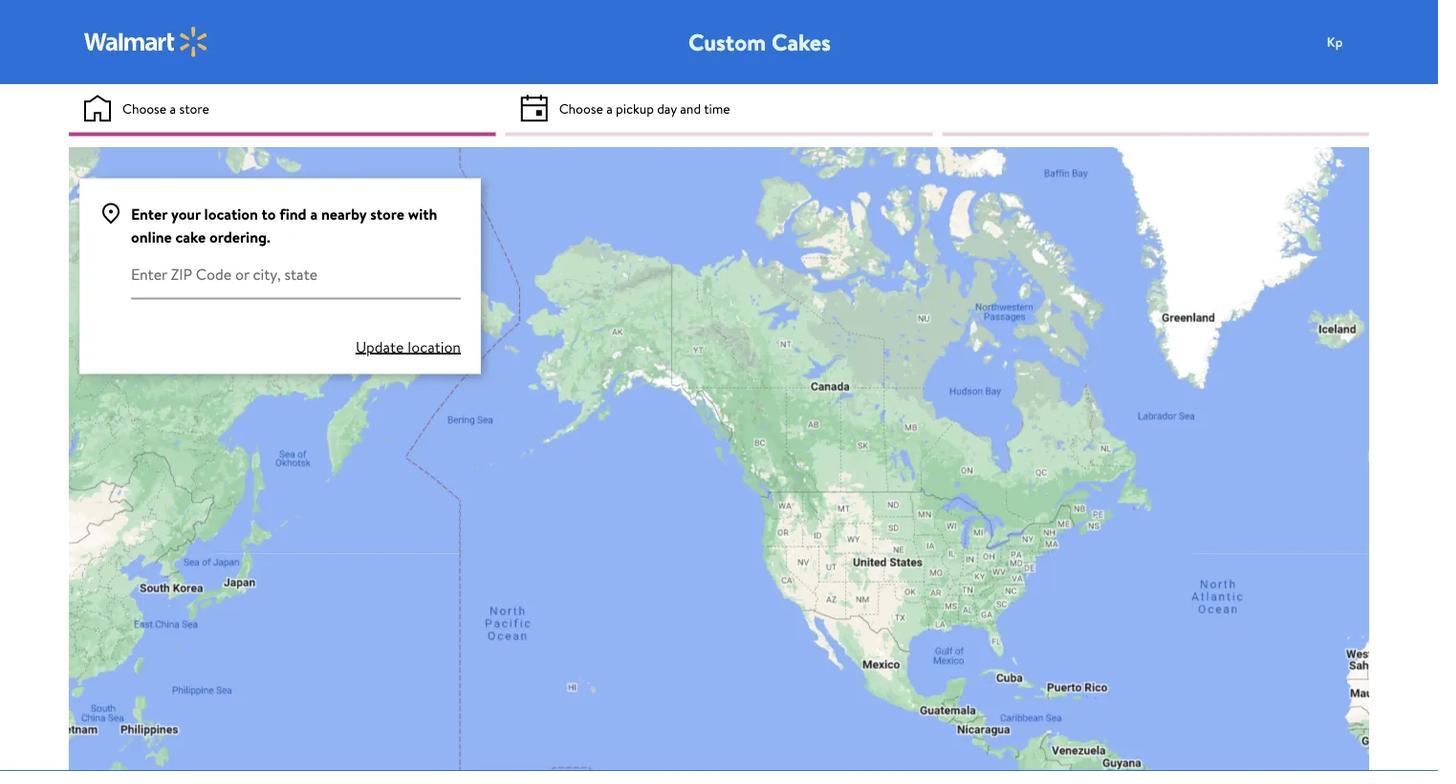 Task type: locate. For each thing, give the bounding box(es) containing it.
store down back to walmart.com image
[[179, 99, 209, 117]]

store
[[179, 99, 209, 117], [370, 203, 404, 224]]

choose left 'pickup'
[[559, 99, 603, 117]]

1 vertical spatial store
[[370, 203, 404, 224]]

a right find
[[310, 203, 318, 224]]

0 vertical spatial store
[[179, 99, 209, 117]]

with
[[408, 203, 437, 224]]

pin nav image
[[99, 202, 122, 225]]

update location
[[356, 336, 461, 357]]

1 horizontal spatial choose
[[559, 99, 603, 117]]

a for pickup
[[607, 99, 613, 117]]

Enter Zip code or city, state to find a bakery text field
[[131, 248, 461, 300]]

1 horizontal spatial location
[[408, 336, 461, 357]]

ordering.
[[209, 226, 270, 247]]

location
[[204, 203, 258, 224], [408, 336, 461, 357]]

2 horizontal spatial a
[[607, 99, 613, 117]]

1 vertical spatial location
[[408, 336, 461, 357]]

find
[[280, 203, 307, 224]]

choose a pickup day and time
[[559, 99, 730, 117]]

1 horizontal spatial store
[[370, 203, 404, 224]]

your
[[171, 203, 201, 224]]

a
[[170, 99, 176, 117], [607, 99, 613, 117], [310, 203, 318, 224]]

location right update
[[408, 336, 461, 357]]

0 vertical spatial location
[[204, 203, 258, 224]]

kp
[[1327, 32, 1343, 51]]

a left 'pickup'
[[607, 99, 613, 117]]

a for store
[[170, 99, 176, 117]]

custom
[[689, 26, 766, 58]]

choose down back to walmart.com image
[[122, 99, 167, 117]]

0 horizontal spatial choose
[[122, 99, 167, 117]]

location inside button
[[408, 336, 461, 357]]

2 choose from the left
[[559, 99, 603, 117]]

location up ordering.
[[204, 203, 258, 224]]

choose a store
[[122, 99, 209, 117]]

store inside enter your location to find a nearby store with online cake ordering.
[[370, 203, 404, 224]]

choose
[[122, 99, 167, 117], [559, 99, 603, 117]]

day
[[657, 99, 677, 117]]

1 choose from the left
[[122, 99, 167, 117]]

choose for choose a pickup day and time
[[559, 99, 603, 117]]

online
[[131, 226, 172, 247]]

0 horizontal spatial a
[[170, 99, 176, 117]]

a down back to walmart.com image
[[170, 99, 176, 117]]

1 horizontal spatial a
[[310, 203, 318, 224]]

0 horizontal spatial location
[[204, 203, 258, 224]]

kp button
[[1316, 23, 1392, 61]]

update location button
[[356, 335, 461, 358]]

store left with
[[370, 203, 404, 224]]



Task type: vqa. For each thing, say whether or not it's contained in the screenshot.
nearby
yes



Task type: describe. For each thing, give the bounding box(es) containing it.
a inside enter your location to find a nearby store with online cake ordering.
[[310, 203, 318, 224]]

map region
[[0, 65, 1438, 772]]

cake
[[176, 226, 206, 247]]

enter your location to find a nearby store with online cake ordering.
[[131, 203, 437, 247]]

and
[[680, 99, 701, 117]]

location inside enter your location to find a nearby store with online cake ordering.
[[204, 203, 258, 224]]

pickup
[[616, 99, 654, 117]]

enter
[[131, 203, 167, 224]]

update
[[356, 336, 404, 357]]

time
[[704, 99, 730, 117]]

cakes
[[772, 26, 831, 58]]

0 horizontal spatial store
[[179, 99, 209, 117]]

to
[[262, 203, 276, 224]]

custom cakes
[[689, 26, 831, 58]]

back to walmart.com image
[[84, 27, 208, 57]]

nearby
[[321, 203, 367, 224]]

choose for choose a store
[[122, 99, 167, 117]]



